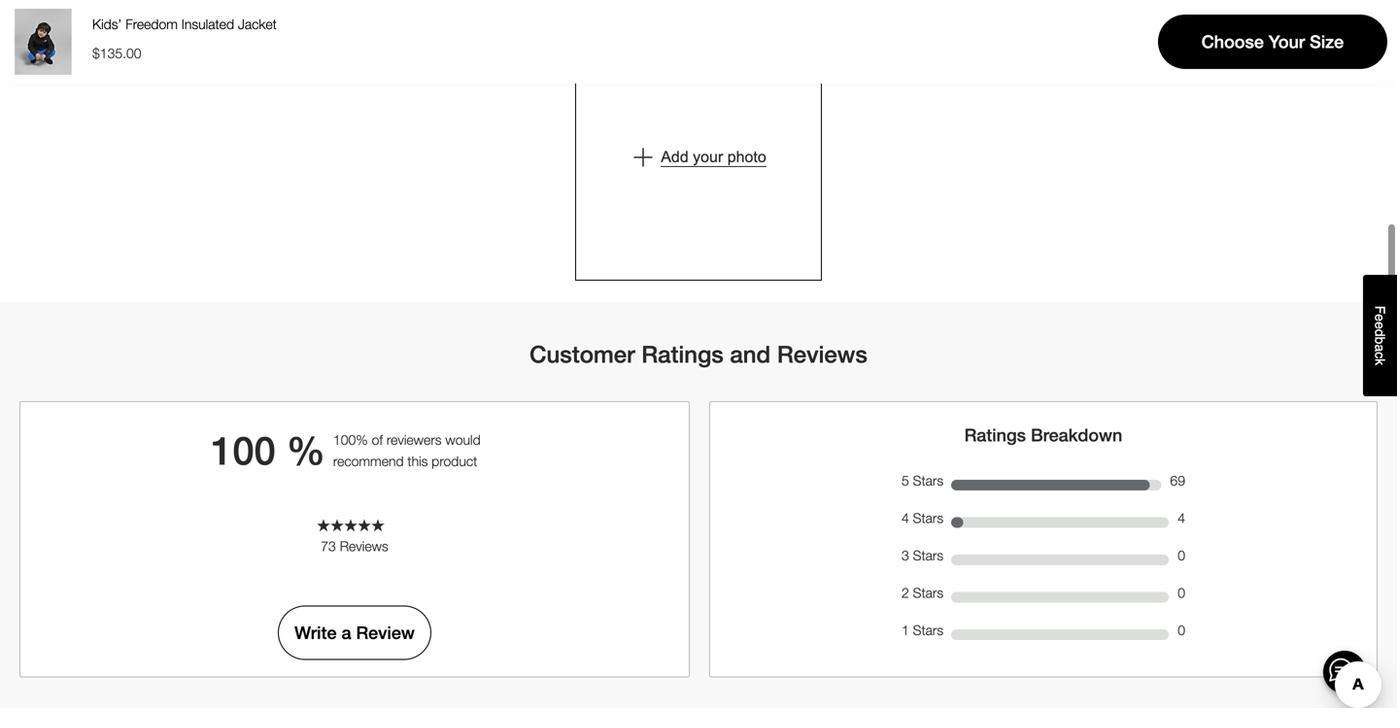 Task type: describe. For each thing, give the bounding box(es) containing it.
insulated
[[182, 16, 234, 32]]

1 horizontal spatial a
[[1373, 345, 1389, 352]]

f e e d b a c k
[[1373, 306, 1389, 366]]

your
[[693, 148, 723, 165]]

%
[[287, 428, 326, 474]]

73
[[321, 539, 336, 555]]

photo
[[728, 148, 767, 165]]

kids'
[[92, 16, 122, 32]]

1 vertical spatial reviews
[[340, 539, 389, 555]]

https://images.thenorthface.com/is/image/thenorthface/nf0a82yj_jk3_hero?$color swatch$ image
[[10, 9, 76, 75]]

100%
[[333, 432, 368, 448]]

3
[[902, 548, 910, 564]]

your
[[1269, 32, 1306, 52]]

2 stars
[[902, 585, 944, 601]]

write a review button
[[278, 606, 431, 661]]

100
[[211, 428, 276, 474]]

2 e from the top
[[1373, 322, 1389, 329]]

customer
[[530, 341, 635, 368]]

choose your size
[[1202, 32, 1344, 52]]

size
[[1310, 32, 1344, 52]]

1 stars
[[902, 623, 944, 639]]

1
[[902, 623, 910, 639]]

stars for 5 stars
[[913, 473, 944, 489]]

k
[[1373, 359, 1389, 366]]

add your photo button
[[575, 34, 822, 281]]

4 stars
[[902, 510, 944, 526]]

0 vertical spatial ratings
[[642, 341, 724, 368]]

choose your size button
[[1159, 15, 1388, 69]]

freedom
[[126, 16, 178, 32]]

$135.00
[[92, 45, 142, 61]]

0 for 3 stars
[[1178, 548, 1186, 564]]

this
[[408, 453, 428, 469]]

0 horizontal spatial a
[[342, 623, 351, 644]]

write a review
[[295, 623, 415, 644]]

3 stars
[[902, 548, 944, 564]]

0 for 1 stars
[[1178, 623, 1186, 639]]

ratings breakdown
[[965, 425, 1123, 446]]

review
[[356, 623, 415, 644]]

stars for 2 stars
[[913, 585, 944, 601]]

choose
[[1202, 32, 1264, 52]]

1 horizontal spatial ratings
[[965, 425, 1026, 446]]



Task type: locate. For each thing, give the bounding box(es) containing it.
and
[[730, 341, 771, 368]]

2 4 from the left
[[1178, 510, 1186, 526]]

100 % 100% of reviewers would recommend this product
[[211, 428, 481, 474]]

1 vertical spatial a
[[342, 623, 351, 644]]

3 stars from the top
[[913, 548, 944, 564]]

1 e from the top
[[1373, 314, 1389, 322]]

breakdown
[[1031, 425, 1123, 446]]

a up k
[[1373, 345, 1389, 352]]

stars for 3 stars
[[913, 548, 944, 564]]

a
[[1373, 345, 1389, 352], [342, 623, 351, 644]]

product
[[432, 453, 478, 469]]

b
[[1373, 337, 1389, 345]]

add
[[661, 148, 689, 165]]

4 down 5
[[902, 510, 910, 526]]

of
[[372, 432, 383, 448]]

e up d in the top right of the page
[[1373, 314, 1389, 322]]

customer ratings and reviews
[[530, 341, 868, 368]]

jacket
[[238, 16, 277, 32]]

2 vertical spatial 0
[[1178, 623, 1186, 639]]

recommend
[[333, 453, 404, 469]]

1 4 from the left
[[902, 510, 910, 526]]

1 stars from the top
[[913, 473, 944, 489]]

0 vertical spatial 0
[[1178, 548, 1186, 564]]

stars right "1"
[[913, 623, 944, 639]]

stars right 3
[[913, 548, 944, 564]]

1 vertical spatial ratings
[[965, 425, 1026, 446]]

ratings left breakdown
[[965, 425, 1026, 446]]

would
[[446, 432, 481, 448]]

f
[[1373, 306, 1389, 314]]

1 0 from the top
[[1178, 548, 1186, 564]]

0 horizontal spatial 4
[[902, 510, 910, 526]]

c
[[1373, 352, 1389, 359]]

0 horizontal spatial reviews
[[340, 539, 389, 555]]

stars right 5
[[913, 473, 944, 489]]

ratings left and
[[642, 341, 724, 368]]

d
[[1373, 329, 1389, 337]]

0 for 2 stars
[[1178, 585, 1186, 601]]

1 horizontal spatial 4
[[1178, 510, 1186, 526]]

4 for 4 stars
[[902, 510, 910, 526]]

2 stars from the top
[[913, 510, 944, 526]]

1 vertical spatial 0
[[1178, 585, 1186, 601]]

5 stars
[[902, 473, 944, 489]]

4 down 69
[[1178, 510, 1186, 526]]

2
[[902, 585, 910, 601]]

5
[[902, 473, 910, 489]]

add your photo
[[661, 148, 767, 165]]

stars for 4 stars
[[913, 510, 944, 526]]

f e e d b a c k button
[[1364, 275, 1398, 397]]

0 vertical spatial a
[[1373, 345, 1389, 352]]

5 stars from the top
[[913, 623, 944, 639]]

kids' freedom insulated jacket
[[92, 16, 277, 32]]

0 horizontal spatial ratings
[[642, 341, 724, 368]]

3 0 from the top
[[1178, 623, 1186, 639]]

stars right 2
[[913, 585, 944, 601]]

69
[[1171, 473, 1186, 489]]

4 stars from the top
[[913, 585, 944, 601]]

reviewers
[[387, 432, 442, 448]]

reviews
[[777, 341, 868, 368], [340, 539, 389, 555]]

1 horizontal spatial reviews
[[777, 341, 868, 368]]

0
[[1178, 548, 1186, 564], [1178, 585, 1186, 601], [1178, 623, 1186, 639]]

4
[[902, 510, 910, 526], [1178, 510, 1186, 526]]

write
[[295, 623, 337, 644]]

73 reviews
[[321, 539, 389, 555]]

a right write
[[342, 623, 351, 644]]

2 0 from the top
[[1178, 585, 1186, 601]]

e
[[1373, 314, 1389, 322], [1373, 322, 1389, 329]]

stars for 1 stars
[[913, 623, 944, 639]]

4 for 4
[[1178, 510, 1186, 526]]

reviews right 73
[[340, 539, 389, 555]]

stars down 5 stars
[[913, 510, 944, 526]]

0 vertical spatial reviews
[[777, 341, 868, 368]]

e up "b" at the top right of the page
[[1373, 322, 1389, 329]]

stars
[[913, 473, 944, 489], [913, 510, 944, 526], [913, 548, 944, 564], [913, 585, 944, 601], [913, 623, 944, 639]]

reviews right and
[[777, 341, 868, 368]]

ratings
[[642, 341, 724, 368], [965, 425, 1026, 446]]



Task type: vqa. For each thing, say whether or not it's contained in the screenshot.
MELD GREY RADIO
no



